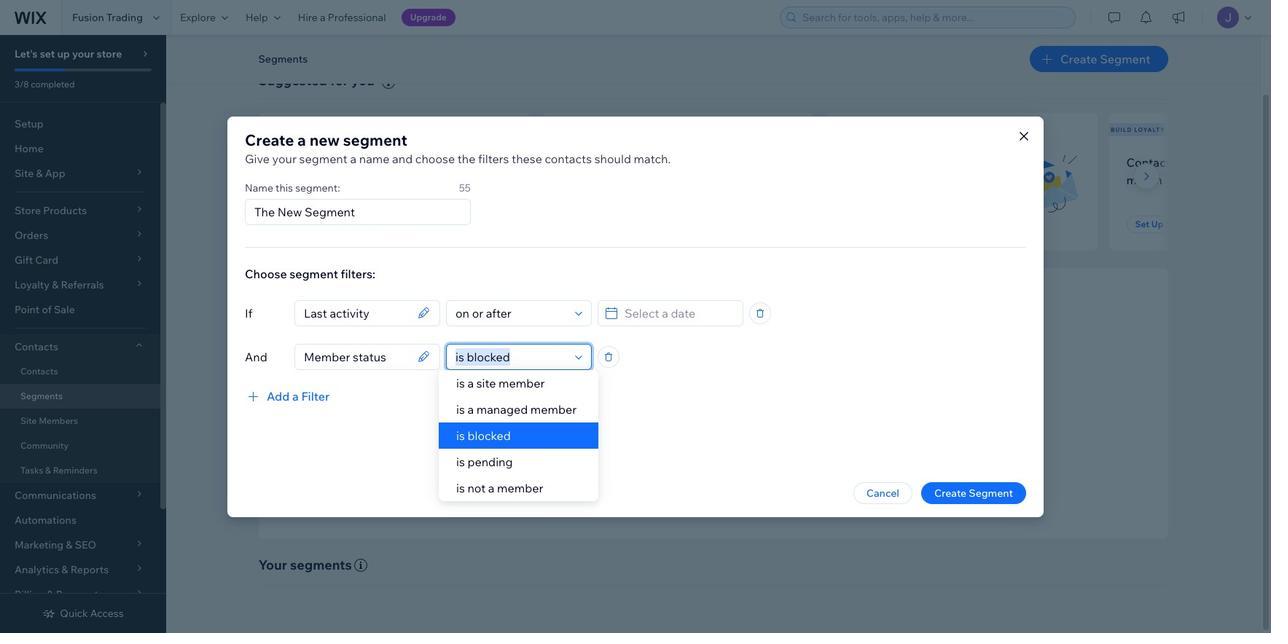 Task type: describe. For each thing, give the bounding box(es) containing it.
tasks & reminders link
[[0, 458, 160, 483]]

a left name
[[350, 151, 356, 166]]

create inside create a new segment give your segment a name and choose the filters these contacts should match.
[[245, 130, 294, 149]]

subscribers
[[278, 126, 328, 133]]

customers,
[[703, 452, 756, 465]]

if
[[245, 306, 252, 320]]

contacts with a birthday th
[[1126, 155, 1271, 187]]

is not a member
[[456, 481, 543, 496]]

a left the new
[[297, 130, 306, 149]]

purchase
[[645, 173, 696, 187]]

2 up from the left
[[1151, 219, 1164, 230]]

new
[[309, 130, 340, 149]]

contacts inside new contacts who recently subscribed to your mailing list
[[303, 155, 351, 170]]

segments link
[[0, 384, 160, 409]]

choose segment filters:
[[245, 266, 375, 281]]

1 vertical spatial segment
[[299, 151, 348, 166]]

update
[[755, 412, 788, 425]]

cancel
[[866, 487, 899, 500]]

is for is pending
[[456, 455, 465, 469]]

1 horizontal spatial create segment
[[1060, 52, 1150, 66]]

match.
[[634, 151, 671, 166]]

build loyalty
[[1111, 126, 1165, 133]]

contacts inside create a new segment give your segment a name and choose the filters these contacts should match.
[[545, 151, 592, 166]]

name
[[245, 181, 273, 194]]

who for purchase
[[672, 155, 695, 170]]

who for your
[[354, 155, 377, 170]]

that
[[733, 412, 752, 425]]

drive
[[753, 432, 777, 445]]

segments
[[290, 557, 352, 573]]

customers
[[611, 155, 669, 170]]

managed
[[476, 402, 528, 417]]

member for is a site member
[[499, 376, 545, 391]]

is for is blocked
[[456, 429, 465, 443]]

is for is a site member
[[456, 376, 465, 391]]

help
[[246, 11, 268, 24]]

automations
[[15, 514, 76, 527]]

add
[[267, 389, 290, 403]]

value
[[676, 452, 701, 465]]

Choose a condition field
[[451, 301, 571, 325]]

Name this segment: field
[[250, 199, 466, 224]]

pending
[[467, 455, 513, 469]]

your inside sidebar element
[[72, 47, 94, 60]]

potential
[[559, 155, 608, 170]]

create inside "create specific groups of contacts that update automatically send personalized email campaigns to drive sales and build trust get to know your high-value customers, potential leads and more"
[[568, 412, 600, 425]]

your inside new contacts who recently subscribed to your mailing list
[[354, 173, 378, 187]]

sales
[[779, 432, 803, 445]]

contacts for contacts popup button
[[15, 340, 58, 353]]

2 set from the left
[[1135, 219, 1150, 230]]

you
[[351, 72, 374, 89]]

member for is a managed member
[[530, 402, 577, 417]]

explore
[[180, 11, 216, 24]]

a inside button
[[292, 389, 299, 403]]

build
[[1111, 126, 1132, 133]]

members
[[39, 415, 78, 426]]

2 horizontal spatial to
[[741, 432, 751, 445]]

contacts for 'contacts' 'link'
[[20, 366, 58, 377]]

contacts inside "create specific groups of contacts that update automatically send personalized email campaigns to drive sales and build trust get to know your high-value customers, potential leads and more"
[[689, 412, 731, 425]]

community link
[[0, 434, 160, 458]]

of inside "create specific groups of contacts that update automatically send personalized email campaigns to drive sales and build trust get to know your high-value customers, potential leads and more"
[[678, 412, 687, 425]]

contacts inside contacts with a birthday th
[[1126, 155, 1176, 170]]

let's set up your store
[[15, 47, 122, 60]]

access
[[90, 607, 124, 620]]

your inside "create specific groups of contacts that update automatically send personalized email campaigns to drive sales and build trust get to know your high-value customers, potential leads and more"
[[628, 452, 649, 465]]

a right not
[[488, 481, 495, 496]]

build
[[826, 432, 850, 445]]

high-
[[652, 452, 676, 465]]

personalized
[[596, 432, 656, 445]]

1 vertical spatial and
[[806, 432, 824, 445]]

email
[[659, 432, 684, 445]]

sale
[[54, 303, 75, 316]]

upgrade button
[[401, 9, 455, 26]]

and inside create a new segment give your segment a name and choose the filters these contacts should match.
[[392, 151, 413, 166]]

fusion
[[72, 11, 104, 24]]

is a managed member
[[456, 402, 577, 417]]

is a site member
[[456, 376, 545, 391]]

send
[[568, 432, 593, 445]]

create a new segment give your segment a name and choose the filters these contacts should match.
[[245, 130, 671, 166]]

filter
[[301, 389, 330, 403]]

let's
[[15, 47, 38, 60]]

a right hire
[[320, 11, 326, 24]]

create specific groups of contacts that update automatically send personalized email campaigns to drive sales and build trust get to know your high-value customers, potential leads and more
[[568, 412, 876, 465]]

contacts button
[[0, 335, 160, 359]]

1 up from the left
[[301, 219, 313, 230]]

suggested for you
[[258, 72, 374, 89]]

to inside new contacts who recently subscribed to your mailing list
[[340, 173, 351, 187]]

quick access
[[60, 607, 124, 620]]

campaigns
[[687, 432, 739, 445]]

set
[[40, 47, 55, 60]]

filters
[[478, 151, 509, 166]]

quick access button
[[43, 607, 124, 620]]

3/8 completed
[[15, 79, 75, 90]]

3/8
[[15, 79, 29, 90]]

setup
[[15, 117, 44, 130]]

give
[[245, 151, 270, 166]]

trading
[[106, 11, 143, 24]]

a inside potential customers who haven't made a purchase yet
[[636, 173, 642, 187]]

potential
[[758, 452, 800, 465]]

site
[[476, 376, 496, 391]]

is for is a managed member
[[456, 402, 465, 417]]

community
[[20, 440, 69, 451]]



Task type: vqa. For each thing, say whether or not it's contained in the screenshot.
is
yes



Task type: locate. For each thing, give the bounding box(es) containing it.
Select an option field
[[451, 344, 571, 369]]

and down build
[[830, 452, 848, 465]]

0 horizontal spatial contacts
[[303, 155, 351, 170]]

choose
[[245, 266, 287, 281]]

create segment button for segments
[[1030, 46, 1168, 72]]

who inside potential customers who haven't made a purchase yet
[[672, 155, 695, 170]]

is up is blocked
[[456, 402, 465, 417]]

is blocked option
[[439, 423, 599, 449]]

1 horizontal spatial who
[[672, 155, 695, 170]]

new inside new contacts who recently subscribed to your mailing list
[[276, 155, 301, 170]]

set
[[285, 219, 299, 230], [1135, 219, 1150, 230]]

1 vertical spatial create segment button
[[921, 482, 1026, 504]]

contacts
[[545, 151, 592, 166], [303, 155, 351, 170], [689, 412, 731, 425]]

1 horizontal spatial create segment button
[[1030, 46, 1168, 72]]

who up purchase
[[672, 155, 695, 170]]

automatically
[[791, 412, 855, 425]]

2 set up segment button from the left
[[1126, 216, 1212, 233]]

segment down the new
[[299, 151, 348, 166]]

segments for segments button
[[258, 52, 308, 66]]

the
[[458, 151, 476, 166]]

a right add
[[292, 389, 299, 403]]

a down customers
[[636, 173, 642, 187]]

0 horizontal spatial create segment button
[[921, 482, 1026, 504]]

1 horizontal spatial up
[[1151, 219, 1164, 230]]

4 is from the top
[[456, 455, 465, 469]]

yet
[[698, 173, 715, 187]]

point
[[15, 303, 40, 316]]

2 horizontal spatial and
[[830, 452, 848, 465]]

member down 'pending'
[[497, 481, 543, 496]]

0 horizontal spatial who
[[354, 155, 377, 170]]

to left drive
[[741, 432, 751, 445]]

contacts down contacts popup button
[[20, 366, 58, 377]]

0 horizontal spatial set up segment button
[[276, 216, 362, 233]]

your down name
[[354, 173, 378, 187]]

contacts down the new
[[303, 155, 351, 170]]

your
[[72, 47, 94, 60], [272, 151, 297, 166], [354, 173, 378, 187], [628, 452, 649, 465]]

0 vertical spatial to
[[340, 173, 351, 187]]

hire a professional link
[[289, 0, 395, 35]]

2 set up segment from the left
[[1135, 219, 1204, 230]]

1 horizontal spatial set up segment button
[[1126, 216, 1212, 233]]

0 horizontal spatial segments
[[20, 391, 63, 402]]

reminders
[[53, 465, 97, 476]]

new for new contacts who recently subscribed to your mailing list
[[276, 155, 301, 170]]

list box
[[439, 370, 599, 501]]

mailing
[[381, 173, 421, 187]]

2 is from the top
[[456, 402, 465, 417]]

list
[[255, 113, 1271, 251]]

create segment button for cancel
[[921, 482, 1026, 504]]

0 vertical spatial create segment
[[1060, 52, 1150, 66]]

list containing new contacts who recently subscribed to your mailing list
[[255, 113, 1271, 251]]

0 horizontal spatial set up segment
[[285, 219, 353, 230]]

1 horizontal spatial and
[[806, 432, 824, 445]]

contacts down point of sale
[[15, 340, 58, 353]]

Search for tools, apps, help & more... field
[[798, 7, 1071, 28]]

1 horizontal spatial set
[[1135, 219, 1150, 230]]

set up segment button
[[276, 216, 362, 233], [1126, 216, 1212, 233]]

&
[[45, 465, 51, 476]]

1 vertical spatial contacts
[[15, 340, 58, 353]]

automations link
[[0, 508, 160, 533]]

55
[[459, 181, 471, 194]]

trust
[[852, 432, 875, 445]]

1 set up segment button from the left
[[276, 216, 362, 233]]

1 vertical spatial of
[[678, 412, 687, 425]]

cancel button
[[853, 482, 912, 504]]

contacts inside 'link'
[[20, 366, 58, 377]]

sidebar element
[[0, 35, 166, 633]]

and up leads
[[806, 432, 824, 445]]

member up is a managed member
[[499, 376, 545, 391]]

0 vertical spatial and
[[392, 151, 413, 166]]

2 horizontal spatial contacts
[[689, 412, 731, 425]]

a right with on the top of page
[[1205, 155, 1212, 170]]

tasks
[[20, 465, 43, 476]]

is
[[456, 376, 465, 391], [456, 402, 465, 417], [456, 429, 465, 443], [456, 455, 465, 469], [456, 481, 465, 496]]

contacts up "haven't"
[[545, 151, 592, 166]]

1 set from the left
[[285, 219, 299, 230]]

new up subscribed at the top left of page
[[276, 155, 301, 170]]

a inside contacts with a birthday th
[[1205, 155, 1212, 170]]

birthday
[[1214, 155, 1261, 170]]

0 vertical spatial segments
[[258, 52, 308, 66]]

1 who from the left
[[354, 155, 377, 170]]

point of sale
[[15, 303, 75, 316]]

your
[[258, 557, 287, 573]]

1 is from the top
[[456, 376, 465, 391]]

site members
[[20, 415, 78, 426]]

create
[[1060, 52, 1097, 66], [245, 130, 294, 149], [568, 412, 600, 425], [934, 487, 967, 500]]

set up segment
[[285, 219, 353, 230], [1135, 219, 1204, 230]]

segments up "suggested"
[[258, 52, 308, 66]]

blocked
[[467, 429, 511, 443]]

fusion trading
[[72, 11, 143, 24]]

set up segment for 2nd set up segment button from the right
[[285, 219, 353, 230]]

more
[[851, 452, 876, 465]]

contacts
[[1126, 155, 1176, 170], [15, 340, 58, 353], [20, 366, 58, 377]]

0 horizontal spatial set
[[285, 219, 299, 230]]

home
[[15, 142, 44, 155]]

0 horizontal spatial of
[[42, 303, 52, 316]]

1 vertical spatial new
[[276, 155, 301, 170]]

suggested
[[258, 72, 327, 89]]

1 horizontal spatial to
[[588, 452, 598, 465]]

contacts down loyalty
[[1126, 155, 1176, 170]]

0 vertical spatial segment
[[343, 130, 407, 149]]

set up segment button down contacts with a birthday th
[[1126, 216, 1212, 233]]

1 vertical spatial create segment
[[934, 487, 1013, 500]]

this
[[276, 181, 293, 194]]

1 horizontal spatial segments
[[258, 52, 308, 66]]

is left the blocked
[[456, 429, 465, 443]]

th
[[1263, 155, 1271, 170]]

member for is not a member
[[497, 481, 543, 496]]

filters:
[[341, 266, 375, 281]]

haven't
[[559, 173, 599, 187]]

store
[[97, 47, 122, 60]]

set up segment for first set up segment button from right
[[1135, 219, 1204, 230]]

these
[[512, 151, 542, 166]]

who left recently
[[354, 155, 377, 170]]

list
[[424, 173, 440, 187]]

5 is from the top
[[456, 481, 465, 496]]

with
[[1179, 155, 1203, 170]]

1 vertical spatial segments
[[20, 391, 63, 402]]

know
[[600, 452, 626, 465]]

a left the site
[[467, 376, 474, 391]]

add a filter
[[267, 389, 330, 403]]

segments
[[258, 52, 308, 66], [20, 391, 63, 402]]

subscribed
[[276, 173, 337, 187]]

groups
[[642, 412, 675, 425]]

your right give
[[272, 151, 297, 166]]

your segments
[[258, 557, 352, 573]]

tasks & reminders
[[20, 465, 97, 476]]

contacts inside popup button
[[15, 340, 58, 353]]

member up send
[[530, 402, 577, 417]]

of up "email"
[[678, 412, 687, 425]]

0 vertical spatial new
[[260, 126, 276, 133]]

up down segment: on the left
[[301, 219, 313, 230]]

0 vertical spatial member
[[499, 376, 545, 391]]

set up segment down segment: on the left
[[285, 219, 353, 230]]

contacts up 'campaigns'
[[689, 412, 731, 425]]

upgrade
[[410, 12, 447, 23]]

new for new subscribers
[[260, 126, 276, 133]]

Select a date field
[[620, 301, 738, 325]]

segments inside sidebar element
[[20, 391, 63, 402]]

is pending
[[456, 455, 513, 469]]

specific
[[603, 412, 639, 425]]

3 is from the top
[[456, 429, 465, 443]]

name this segment:
[[245, 181, 340, 194]]

0 horizontal spatial and
[[392, 151, 413, 166]]

a up is blocked
[[467, 402, 474, 417]]

potential customers who haven't made a purchase yet
[[559, 155, 715, 187]]

up
[[57, 47, 70, 60]]

segment:
[[295, 181, 340, 194]]

who inside new contacts who recently subscribed to your mailing list
[[354, 155, 377, 170]]

to right get
[[588, 452, 598, 465]]

contacts link
[[0, 359, 160, 384]]

set up segment down contacts with a birthday th
[[1135, 219, 1204, 230]]

site members link
[[0, 409, 160, 434]]

2 vertical spatial member
[[497, 481, 543, 496]]

0 vertical spatial contacts
[[1126, 155, 1176, 170]]

2 vertical spatial and
[[830, 452, 848, 465]]

add a filter button
[[245, 387, 330, 405]]

loyalty
[[1134, 126, 1165, 133]]

of inside sidebar element
[[42, 303, 52, 316]]

2 vertical spatial segment
[[290, 266, 338, 281]]

is left 'pending'
[[456, 455, 465, 469]]

new
[[260, 126, 276, 133], [276, 155, 301, 170]]

1 vertical spatial member
[[530, 402, 577, 417]]

1 set up segment from the left
[[285, 219, 353, 230]]

2 who from the left
[[672, 155, 695, 170]]

is left the site
[[456, 376, 465, 391]]

up down contacts with a birthday th
[[1151, 219, 1164, 230]]

completed
[[31, 79, 75, 90]]

recently
[[379, 155, 424, 170]]

segments up site members
[[20, 391, 63, 402]]

professional
[[328, 11, 386, 24]]

1 vertical spatial to
[[741, 432, 751, 445]]

point of sale link
[[0, 297, 160, 322]]

is for is not a member
[[456, 481, 465, 496]]

1 horizontal spatial of
[[678, 412, 687, 425]]

is left not
[[456, 481, 465, 496]]

help button
[[237, 0, 289, 35]]

create segment
[[1060, 52, 1150, 66], [934, 487, 1013, 500]]

2 vertical spatial contacts
[[20, 366, 58, 377]]

hire a professional
[[298, 11, 386, 24]]

your inside create a new segment give your segment a name and choose the filters these contacts should match.
[[272, 151, 297, 166]]

new up give
[[260, 126, 276, 133]]

and up mailing
[[392, 151, 413, 166]]

0 horizontal spatial to
[[340, 173, 351, 187]]

name
[[359, 151, 390, 166]]

segment left filters: at the top of the page
[[290, 266, 338, 281]]

segments inside button
[[258, 52, 308, 66]]

new contacts who recently subscribed to your mailing list
[[276, 155, 440, 187]]

your right up
[[72, 47, 94, 60]]

made
[[602, 173, 633, 187]]

set up segment button down segment: on the left
[[276, 216, 362, 233]]

of left sale
[[42, 303, 52, 316]]

segment up name
[[343, 130, 407, 149]]

0 horizontal spatial up
[[301, 219, 313, 230]]

list box containing is a site member
[[439, 370, 599, 501]]

0 horizontal spatial create segment
[[934, 487, 1013, 500]]

1 horizontal spatial set up segment
[[1135, 219, 1204, 230]]

new subscribers
[[260, 126, 328, 133]]

is inside option
[[456, 429, 465, 443]]

2 vertical spatial to
[[588, 452, 598, 465]]

and
[[392, 151, 413, 166], [806, 432, 824, 445], [830, 452, 848, 465]]

is blocked
[[456, 429, 511, 443]]

0 vertical spatial of
[[42, 303, 52, 316]]

to up name this segment: field
[[340, 173, 351, 187]]

get
[[568, 452, 586, 465]]

site
[[20, 415, 37, 426]]

0 vertical spatial create segment button
[[1030, 46, 1168, 72]]

None field
[[300, 301, 413, 325], [300, 344, 413, 369], [300, 301, 413, 325], [300, 344, 413, 369]]

hire
[[298, 11, 318, 24]]

segments for segments link
[[20, 391, 63, 402]]

1 horizontal spatial contacts
[[545, 151, 592, 166]]

your down personalized
[[628, 452, 649, 465]]



